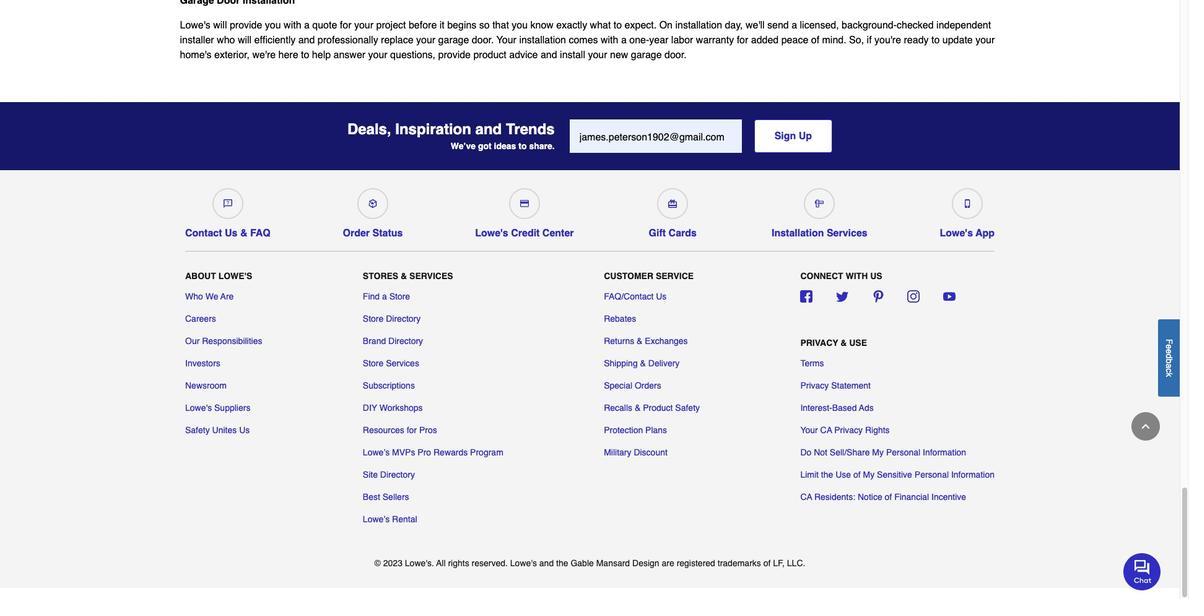Task type: locate. For each thing, give the bounding box(es) containing it.
1 vertical spatial your
[[801, 425, 818, 435]]

deals,
[[347, 121, 391, 138]]

0 horizontal spatial provide
[[230, 20, 262, 31]]

home's
[[180, 50, 212, 61]]

1 vertical spatial directory
[[388, 336, 423, 346]]

of right notice
[[885, 492, 892, 502]]

know
[[531, 20, 554, 31]]

sign up form
[[570, 120, 833, 153]]

2 horizontal spatial us
[[656, 291, 667, 301]]

& inside 'link'
[[635, 403, 641, 413]]

a up k
[[1165, 364, 1174, 368]]

faq/contact us
[[604, 291, 667, 301]]

1 horizontal spatial garage
[[631, 50, 662, 61]]

lowe's for lowe's mvps pro rewards program
[[363, 448, 390, 457]]

use down sell/share
[[836, 470, 851, 480]]

installation up warranty
[[675, 20, 722, 31]]

0 vertical spatial personal
[[886, 448, 921, 457]]

use inside limit the use of my sensitive personal information link
[[836, 470, 851, 480]]

installation down know
[[519, 35, 566, 46]]

order
[[343, 228, 370, 239]]

personal up incentive
[[915, 470, 949, 480]]

& right recalls
[[635, 403, 641, 413]]

0 vertical spatial services
[[827, 228, 868, 239]]

1 horizontal spatial you
[[512, 20, 528, 31]]

safety right product
[[675, 403, 700, 413]]

directory for store directory
[[386, 314, 421, 324]]

2 vertical spatial us
[[239, 425, 250, 435]]

for up professionally
[[340, 20, 352, 31]]

your
[[354, 20, 374, 31], [416, 35, 436, 46], [976, 35, 995, 46], [368, 50, 388, 61], [588, 50, 607, 61]]

lowe's for lowe's suppliers
[[185, 403, 212, 413]]

store
[[389, 291, 410, 301], [363, 314, 384, 324], [363, 358, 384, 368]]

our responsibilities link
[[185, 335, 262, 347]]

checked
[[897, 20, 934, 31]]

chevron up image
[[1140, 421, 1152, 433]]

store down stores & services
[[389, 291, 410, 301]]

pinterest image
[[872, 290, 884, 303]]

sellers
[[383, 492, 409, 502]]

who
[[217, 35, 235, 46]]

deals, inspiration and trends we've got ideas to share.
[[347, 121, 555, 151]]

0 horizontal spatial us
[[225, 228, 238, 239]]

not
[[814, 448, 828, 457]]

2 vertical spatial for
[[407, 425, 417, 435]]

0 vertical spatial installation
[[675, 20, 722, 31]]

2 lowe's from the top
[[363, 514, 390, 524]]

2 vertical spatial services
[[386, 358, 419, 368]]

0 vertical spatial your
[[497, 35, 517, 46]]

stores & services
[[363, 272, 453, 282]]

0 vertical spatial privacy
[[801, 338, 838, 348]]

your down independent
[[976, 35, 995, 46]]

and up the help
[[298, 35, 315, 46]]

lowe's for lowe's will provide you with a quote for your project before it begins so that you know exactly what to expect. on installation day, we'll send a licensed, background-checked independent installer who will efficiently and professionally replace your garage door. your installation comes with a one-year labor warranty for added peace of mind. so, if you're ready to update your home's exterior, we're here to help answer your questions, provide product advice and install your new garage door.
[[180, 20, 210, 31]]

your up do
[[801, 425, 818, 435]]

lowe's inside lowe's will provide you with a quote for your project before it begins so that you know exactly what to expect. on installation day, we'll send a licensed, background-checked independent installer who will efficiently and professionally replace your garage door. your installation comes with a one-year labor warranty for added peace of mind. so, if you're ready to update your home's exterior, we're here to help answer your questions, provide product advice and install your new garage door.
[[180, 20, 210, 31]]

who
[[185, 291, 203, 301]]

gift cards
[[649, 228, 697, 239]]

directory down store directory
[[388, 336, 423, 346]]

f e e d b a c k button
[[1158, 319, 1180, 397]]

& up statement
[[841, 338, 847, 348]]

lowe's down newsroom link
[[185, 403, 212, 413]]

shipping & delivery
[[604, 358, 680, 368]]

of down licensed,
[[811, 35, 820, 46]]

a left the quote
[[304, 20, 310, 31]]

& left faq
[[240, 228, 247, 239]]

lowe's for lowe's app
[[940, 228, 973, 239]]

0 horizontal spatial you
[[265, 20, 281, 31]]

us down customer service
[[656, 291, 667, 301]]

cards
[[669, 228, 697, 239]]

sign
[[775, 131, 796, 142]]

shipping & delivery link
[[604, 357, 680, 370]]

interest-based ads
[[801, 403, 874, 413]]

door. down labor
[[665, 50, 687, 61]]

1 horizontal spatial will
[[238, 35, 252, 46]]

store down brand
[[363, 358, 384, 368]]

of down sell/share
[[854, 470, 861, 480]]

door. down the so
[[472, 35, 494, 46]]

services down 'brand directory' link
[[386, 358, 419, 368]]

Email Address email field
[[570, 120, 742, 153]]

use for the
[[836, 470, 851, 480]]

installation
[[675, 20, 722, 31], [519, 35, 566, 46]]

customer care image
[[224, 199, 232, 208]]

services for installation services
[[827, 228, 868, 239]]

1 horizontal spatial ca
[[820, 425, 832, 435]]

store services
[[363, 358, 419, 368]]

to inside deals, inspiration and trends we've got ideas to share.
[[519, 141, 527, 151]]

got
[[478, 141, 492, 151]]

your down "replace"
[[368, 50, 388, 61]]

0 vertical spatial use
[[849, 338, 867, 348]]

order status link
[[343, 183, 403, 239]]

privacy up terms link
[[801, 338, 838, 348]]

share.
[[529, 141, 555, 151]]

find a store
[[363, 291, 410, 301]]

2 vertical spatial privacy
[[834, 425, 863, 435]]

of
[[811, 35, 820, 46], [854, 470, 861, 480], [885, 492, 892, 502], [764, 558, 771, 568]]

& right "returns"
[[637, 336, 643, 346]]

0 vertical spatial safety
[[675, 403, 700, 413]]

ca up 'not'
[[820, 425, 832, 435]]

a up peace
[[792, 20, 797, 31]]

1 horizontal spatial door.
[[665, 50, 687, 61]]

1 horizontal spatial with
[[601, 35, 618, 46]]

connect
[[801, 272, 843, 282]]

0 horizontal spatial garage
[[438, 35, 469, 46]]

1 horizontal spatial your
[[801, 425, 818, 435]]

2 vertical spatial store
[[363, 358, 384, 368]]

0 vertical spatial the
[[821, 470, 833, 480]]

to
[[614, 20, 622, 31], [932, 35, 940, 46], [301, 50, 309, 61], [519, 141, 527, 151]]

interest-
[[801, 403, 832, 413]]

0 horizontal spatial installation
[[519, 35, 566, 46]]

warranty
[[696, 35, 734, 46]]

you up "efficiently"
[[265, 20, 281, 31]]

f e e d b a c k
[[1165, 339, 1174, 377]]

1 horizontal spatial us
[[239, 425, 250, 435]]

ca down limit
[[801, 492, 812, 502]]

scroll to top element
[[1132, 413, 1160, 441]]

the
[[821, 470, 833, 480], [556, 558, 568, 568]]

contact
[[185, 228, 222, 239]]

dimensions image
[[815, 199, 824, 208]]

e up 'b'
[[1165, 349, 1174, 354]]

reserved.
[[472, 558, 508, 568]]

a inside button
[[1165, 364, 1174, 368]]

and inside deals, inspiration and trends we've got ideas to share.
[[475, 121, 502, 138]]

personal up limit the use of my sensitive personal information on the right bottom of page
[[886, 448, 921, 457]]

contact us & faq
[[185, 228, 271, 239]]

1 lowe's from the top
[[363, 448, 390, 457]]

us right contact
[[225, 228, 238, 239]]

a left one-
[[621, 35, 627, 46]]

personal
[[886, 448, 921, 457], [915, 470, 949, 480]]

e up d
[[1165, 344, 1174, 349]]

1 horizontal spatial provide
[[438, 50, 471, 61]]

credit
[[511, 228, 540, 239]]

0 horizontal spatial door.
[[472, 35, 494, 46]]

it
[[440, 20, 445, 31]]

lowe's up site
[[363, 448, 390, 457]]

who we are link
[[185, 290, 234, 303]]

privacy for privacy statement
[[801, 381, 829, 391]]

contact us & faq link
[[185, 183, 271, 239]]

1 vertical spatial with
[[601, 35, 618, 46]]

1 vertical spatial personal
[[915, 470, 949, 480]]

safety
[[675, 403, 700, 413], [185, 425, 210, 435]]

my down rights
[[872, 448, 884, 457]]

0 vertical spatial us
[[225, 228, 238, 239]]

your inside your ca privacy rights link
[[801, 425, 818, 435]]

to right ideas
[[519, 141, 527, 151]]

0 horizontal spatial ca
[[801, 492, 812, 502]]

use for &
[[849, 338, 867, 348]]

connect with us
[[801, 272, 882, 282]]

0 vertical spatial garage
[[438, 35, 469, 46]]

1 vertical spatial information
[[951, 470, 995, 480]]

garage
[[438, 35, 469, 46], [631, 50, 662, 61]]

1 vertical spatial store
[[363, 314, 384, 324]]

privacy up the interest-
[[801, 381, 829, 391]]

lowe's down best
[[363, 514, 390, 524]]

1 horizontal spatial safety
[[675, 403, 700, 413]]

peace
[[782, 35, 809, 46]]

lowe's rental
[[363, 514, 417, 524]]

twitter image
[[836, 290, 849, 303]]

1 horizontal spatial installation
[[675, 20, 722, 31]]

provide up who on the top left of the page
[[230, 20, 262, 31]]

who we are
[[185, 291, 234, 301]]

provide down begins
[[438, 50, 471, 61]]

1 vertical spatial ca
[[801, 492, 812, 502]]

1 vertical spatial my
[[863, 470, 875, 480]]

do
[[801, 448, 812, 457]]

will right who on the top left of the page
[[238, 35, 252, 46]]

store for services
[[363, 358, 384, 368]]

0 vertical spatial will
[[213, 20, 227, 31]]

garage down begins
[[438, 35, 469, 46]]

services up connect with us
[[827, 228, 868, 239]]

0 vertical spatial directory
[[386, 314, 421, 324]]

with down what
[[601, 35, 618, 46]]

0 vertical spatial ca
[[820, 425, 832, 435]]

faq/contact
[[604, 291, 654, 301]]

for down day,
[[737, 35, 748, 46]]

directory up 'brand directory' link
[[386, 314, 421, 324]]

1 vertical spatial privacy
[[801, 381, 829, 391]]

faq
[[250, 228, 271, 239]]

labor
[[671, 35, 693, 46]]

before
[[409, 20, 437, 31]]

lowe's up installer
[[180, 20, 210, 31]]

licensed,
[[800, 20, 839, 31]]

0 vertical spatial with
[[284, 20, 301, 31]]

the right limit
[[821, 470, 833, 480]]

mobile image
[[963, 199, 972, 208]]

2 vertical spatial directory
[[380, 470, 415, 480]]

& right stores
[[401, 272, 407, 282]]

services up find a store
[[409, 272, 453, 282]]

0 vertical spatial store
[[389, 291, 410, 301]]

1 vertical spatial for
[[737, 35, 748, 46]]

safety inside 'link'
[[675, 403, 700, 413]]

1 vertical spatial provide
[[438, 50, 471, 61]]

pickup image
[[369, 199, 377, 208]]

the left gable
[[556, 558, 568, 568]]

lowe's will provide you with a quote for your project before it begins so that you know exactly what to expect. on installation day, we'll send a licensed, background-checked independent installer who will efficiently and professionally replace your garage door. your installation comes with a one-year labor warranty for added peace of mind. so, if you're ready to update your home's exterior, we're here to help answer your questions, provide product advice and install your new garage door.
[[180, 20, 995, 61]]

mind.
[[822, 35, 847, 46]]

0 horizontal spatial for
[[340, 20, 352, 31]]

0 vertical spatial door.
[[472, 35, 494, 46]]

app
[[976, 228, 995, 239]]

0 horizontal spatial safety
[[185, 425, 210, 435]]

0 horizontal spatial your
[[497, 35, 517, 46]]

a right "find"
[[382, 291, 387, 301]]

safety left unites
[[185, 425, 210, 435]]

your down that
[[497, 35, 517, 46]]

all
[[436, 558, 446, 568]]

interest-based ads link
[[801, 402, 874, 414]]

new
[[610, 50, 628, 61]]

instagram image
[[908, 290, 920, 303]]

limit
[[801, 470, 819, 480]]

you right that
[[512, 20, 528, 31]]

lowe's suppliers
[[185, 403, 251, 413]]

lowe's left app
[[940, 228, 973, 239]]

2 you from the left
[[512, 20, 528, 31]]

for
[[340, 20, 352, 31], [737, 35, 748, 46], [407, 425, 417, 435]]

0 horizontal spatial the
[[556, 558, 568, 568]]

do not sell/share my personal information link
[[801, 446, 966, 459]]

if
[[867, 35, 872, 46]]

with up "efficiently"
[[284, 20, 301, 31]]

1 vertical spatial installation
[[519, 35, 566, 46]]

2 e from the top
[[1165, 349, 1174, 354]]

0 vertical spatial lowe's
[[363, 448, 390, 457]]

trends
[[506, 121, 555, 138]]

us right unites
[[239, 425, 250, 435]]

returns & exchanges
[[604, 336, 688, 346]]

my up notice
[[863, 470, 875, 480]]

for left pros on the bottom left of the page
[[407, 425, 417, 435]]

1 vertical spatial us
[[656, 291, 667, 301]]

garage down one-
[[631, 50, 662, 61]]

returns
[[604, 336, 634, 346]]

directory up sellers
[[380, 470, 415, 480]]

with
[[846, 272, 868, 282]]

1 vertical spatial use
[[836, 470, 851, 480]]

will up who on the top left of the page
[[213, 20, 227, 31]]

1 vertical spatial garage
[[631, 50, 662, 61]]

to left the help
[[301, 50, 309, 61]]

lowe's right reserved.
[[510, 558, 537, 568]]

special orders
[[604, 381, 661, 391]]

returns & exchanges link
[[604, 335, 688, 347]]

& for recalls & product safety
[[635, 403, 641, 413]]

use up statement
[[849, 338, 867, 348]]

begins
[[447, 20, 477, 31]]

&
[[240, 228, 247, 239], [401, 272, 407, 282], [637, 336, 643, 346], [841, 338, 847, 348], [640, 358, 646, 368], [635, 403, 641, 413]]

store up brand
[[363, 314, 384, 324]]

us
[[225, 228, 238, 239], [656, 291, 667, 301], [239, 425, 250, 435]]

lowe's app
[[940, 228, 995, 239]]

& left delivery
[[640, 358, 646, 368]]

information
[[923, 448, 966, 457], [951, 470, 995, 480]]

privacy up sell/share
[[834, 425, 863, 435]]

0 horizontal spatial will
[[213, 20, 227, 31]]

1 vertical spatial lowe's
[[363, 514, 390, 524]]

lowe's left 'credit'
[[475, 228, 508, 239]]

and up the 'got'
[[475, 121, 502, 138]]

site directory
[[363, 470, 415, 480]]

of left lf, on the bottom right of page
[[764, 558, 771, 568]]



Task type: describe. For each thing, give the bounding box(es) containing it.
rebates link
[[604, 313, 636, 325]]

we'll
[[746, 20, 765, 31]]

find
[[363, 291, 380, 301]]

military discount
[[604, 448, 668, 457]]

registered
[[677, 558, 715, 568]]

ca inside ca residents: notice of financial incentive link
[[801, 492, 812, 502]]

recalls & product safety
[[604, 403, 700, 413]]

privacy for privacy & use
[[801, 338, 838, 348]]

us for contact
[[225, 228, 238, 239]]

gift
[[649, 228, 666, 239]]

so
[[479, 20, 490, 31]]

day,
[[725, 20, 743, 31]]

credit card image
[[520, 199, 529, 208]]

lowe's suppliers link
[[185, 402, 251, 414]]

brand directory link
[[363, 335, 423, 347]]

lowe's up are
[[218, 272, 252, 282]]

financial
[[895, 492, 929, 502]]

about
[[185, 272, 216, 282]]

0 horizontal spatial with
[[284, 20, 301, 31]]

lowe's credit center link
[[475, 183, 574, 239]]

pros
[[419, 425, 437, 435]]

best
[[363, 492, 380, 502]]

2 horizontal spatial for
[[737, 35, 748, 46]]

f
[[1165, 339, 1174, 344]]

installation
[[772, 228, 824, 239]]

gift card image
[[669, 199, 677, 208]]

gable
[[571, 558, 594, 568]]

unites
[[212, 425, 237, 435]]

up
[[799, 131, 812, 142]]

1 horizontal spatial for
[[407, 425, 417, 435]]

added
[[751, 35, 779, 46]]

0 vertical spatial for
[[340, 20, 352, 31]]

year
[[649, 35, 669, 46]]

mansard
[[596, 558, 630, 568]]

store for directory
[[363, 314, 384, 324]]

& for shipping & delivery
[[640, 358, 646, 368]]

careers link
[[185, 313, 216, 325]]

lf,
[[773, 558, 785, 568]]

& for returns & exchanges
[[637, 336, 643, 346]]

here
[[278, 50, 298, 61]]

terms link
[[801, 357, 824, 370]]

& for stores & services
[[401, 272, 407, 282]]

lowe's rental link
[[363, 513, 417, 526]]

of inside lowe's will provide you with a quote for your project before it begins so that you know exactly what to expect. on installation day, we'll send a licensed, background-checked independent installer who will efficiently and professionally replace your garage door. your installation comes with a one-year labor warranty for added peace of mind. so, if you're ready to update your home's exterior, we're here to help answer your questions, provide product advice and install your new garage door.
[[811, 35, 820, 46]]

resources for pros link
[[363, 424, 437, 436]]

youtube image
[[943, 290, 956, 303]]

quote
[[312, 20, 337, 31]]

b
[[1165, 359, 1174, 364]]

our
[[185, 336, 200, 346]]

questions,
[[390, 50, 436, 61]]

privacy & use
[[801, 338, 867, 348]]

0 vertical spatial provide
[[230, 20, 262, 31]]

faq/contact us link
[[604, 290, 667, 303]]

terms
[[801, 358, 824, 368]]

recalls & product safety link
[[604, 402, 700, 414]]

based
[[832, 403, 857, 413]]

us
[[870, 272, 882, 282]]

shipping
[[604, 358, 638, 368]]

your down comes
[[588, 50, 607, 61]]

you're
[[875, 35, 901, 46]]

statement
[[831, 381, 871, 391]]

lowe's credit center
[[475, 228, 574, 239]]

ca residents: notice of financial incentive link
[[801, 491, 966, 503]]

protection plans
[[604, 425, 667, 435]]

services for store services
[[386, 358, 419, 368]]

to right ready
[[932, 35, 940, 46]]

your ca privacy rights
[[801, 425, 890, 435]]

independent
[[937, 20, 991, 31]]

installer
[[180, 35, 214, 46]]

1 vertical spatial door.
[[665, 50, 687, 61]]

0 vertical spatial my
[[872, 448, 884, 457]]

suppliers
[[214, 403, 251, 413]]

your up professionally
[[354, 20, 374, 31]]

one-
[[629, 35, 649, 46]]

installation services
[[772, 228, 868, 239]]

rights
[[865, 425, 890, 435]]

exterior,
[[214, 50, 250, 61]]

best sellers
[[363, 492, 409, 502]]

workshops
[[380, 403, 423, 413]]

so,
[[849, 35, 864, 46]]

directory for brand directory
[[388, 336, 423, 346]]

send
[[768, 20, 789, 31]]

your inside lowe's will provide you with a quote for your project before it begins so that you know exactly what to expect. on installation day, we'll send a licensed, background-checked independent installer who will efficiently and professionally replace your garage door. your installation comes with a one-year labor warranty for added peace of mind. so, if you're ready to update your home's exterior, we're here to help answer your questions, provide product advice and install your new garage door.
[[497, 35, 517, 46]]

safety unites us link
[[185, 424, 250, 436]]

& for privacy & use
[[841, 338, 847, 348]]

chat invite button image
[[1124, 553, 1161, 591]]

lowe's.
[[405, 558, 434, 568]]

project
[[376, 20, 406, 31]]

facebook image
[[801, 290, 813, 303]]

what
[[590, 20, 611, 31]]

lowe's for lowe's rental
[[363, 514, 390, 524]]

responsibilities
[[202, 336, 262, 346]]

lowe's for lowe's credit center
[[475, 228, 508, 239]]

directory for site directory
[[380, 470, 415, 480]]

to right what
[[614, 20, 622, 31]]

we're
[[252, 50, 276, 61]]

store directory link
[[363, 313, 421, 325]]

safety unites us
[[185, 425, 250, 435]]

product
[[474, 50, 507, 61]]

ready
[[904, 35, 929, 46]]

exchanges
[[645, 336, 688, 346]]

1 vertical spatial will
[[238, 35, 252, 46]]

orders
[[635, 381, 661, 391]]

we've
[[451, 141, 476, 151]]

1 vertical spatial services
[[409, 272, 453, 282]]

residents:
[[815, 492, 856, 502]]

investors link
[[185, 357, 220, 370]]

trademarks
[[718, 558, 761, 568]]

and left gable
[[539, 558, 554, 568]]

limit the use of my sensitive personal information
[[801, 470, 995, 480]]

1 you from the left
[[265, 20, 281, 31]]

diy workshops
[[363, 403, 423, 413]]

special orders link
[[604, 379, 661, 392]]

1 e from the top
[[1165, 344, 1174, 349]]

lowe's mvps pro rewards program
[[363, 448, 503, 457]]

0 vertical spatial information
[[923, 448, 966, 457]]

inspiration
[[395, 121, 471, 138]]

and left 'install'
[[541, 50, 557, 61]]

1 vertical spatial safety
[[185, 425, 210, 435]]

1 vertical spatial the
[[556, 558, 568, 568]]

brand
[[363, 336, 386, 346]]

ca inside your ca privacy rights link
[[820, 425, 832, 435]]

us for faq/contact
[[656, 291, 667, 301]]

llc.
[[787, 558, 806, 568]]

1 horizontal spatial the
[[821, 470, 833, 480]]

d
[[1165, 354, 1174, 359]]

your down the before
[[416, 35, 436, 46]]



Task type: vqa. For each thing, say whether or not it's contained in the screenshot.
Lowe's related to Lowe's will provide you with a quote for your project before it begins so that you know exactly what to expect. On installation day, we'll send a licensed, background-checked independent installer who will efficiently and professionally replace your garage door. Your installation comes with a one-year labor warranty for added peace of mind. So, if you're ready to update your home's exterior, we're here to help answer your questions, provide product advice and install your new garage door.
yes



